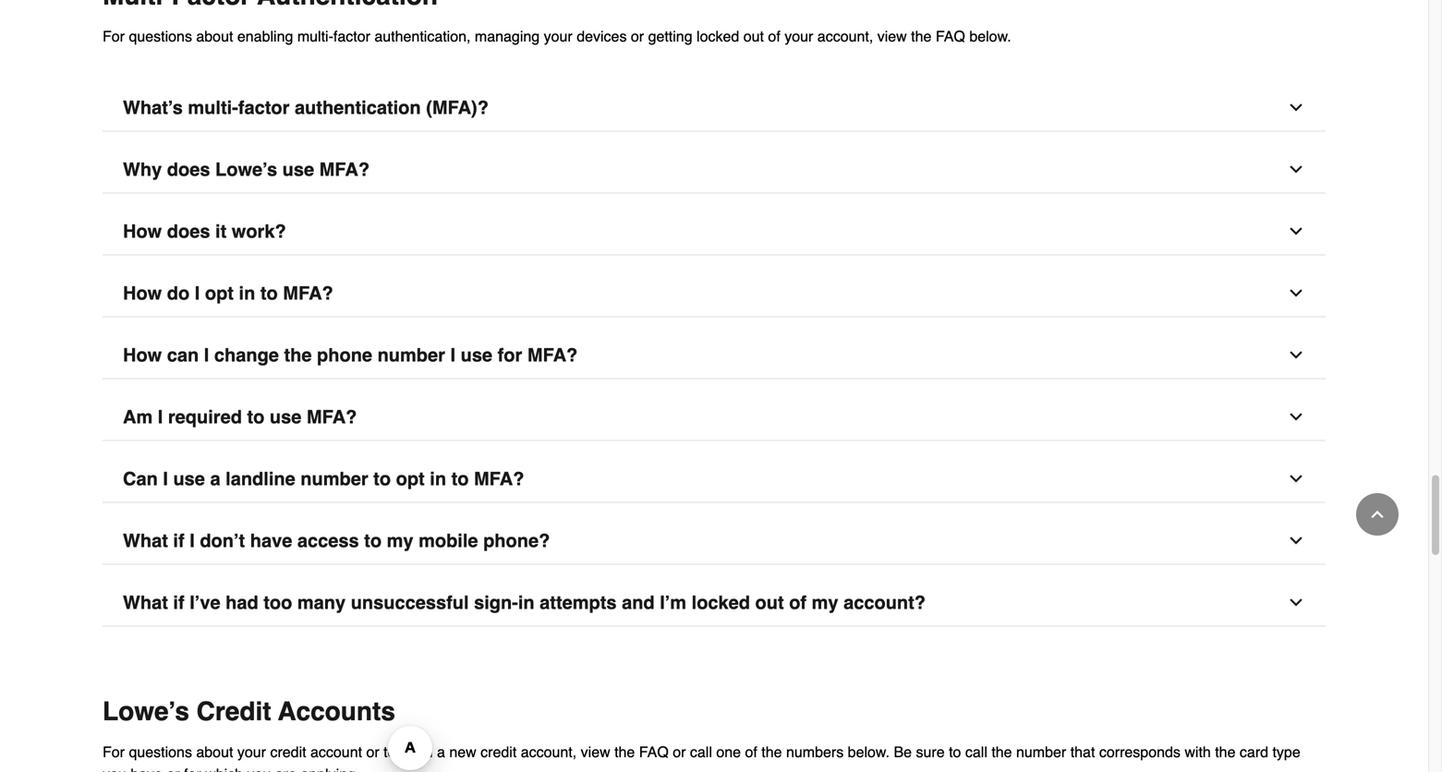 Task type: vqa. For each thing, say whether or not it's contained in the screenshot.
I've's If
yes



Task type: locate. For each thing, give the bounding box(es) containing it.
or
[[631, 28, 644, 45], [366, 744, 379, 761], [673, 744, 686, 761], [167, 766, 180, 772]]

credit right "new"
[[481, 744, 517, 761]]

my inside button
[[387, 530, 413, 552]]

to right the sure on the bottom
[[949, 744, 961, 761]]

your inside for questions about your credit account or to open a new credit account, view the faq or call one of the numbers below. be sure to call the number that corresponds with the card type you have or for which  you are applying.
[[237, 744, 266, 761]]

0 horizontal spatial your
[[237, 744, 266, 761]]

0 vertical spatial a
[[210, 468, 220, 490]]

0 vertical spatial have
[[250, 530, 292, 552]]

am
[[123, 407, 153, 428]]

call left one
[[690, 744, 712, 761]]

1 horizontal spatial my
[[812, 592, 838, 613]]

opt right do
[[205, 283, 234, 304]]

lowe's
[[215, 159, 277, 180], [103, 697, 189, 727]]

2 vertical spatial of
[[745, 744, 757, 761]]

to up what if i don't have access to my mobile phone?
[[373, 468, 391, 490]]

credit up the are
[[270, 744, 306, 761]]

1 vertical spatial about
[[196, 744, 233, 761]]

locked inside what if i've had too many unsuccessful sign-in attempts and i'm locked out of my account? button
[[692, 592, 750, 613]]

why
[[123, 159, 162, 180]]

it
[[215, 221, 227, 242]]

1 horizontal spatial credit
[[481, 744, 517, 761]]

chevron down image
[[1287, 222, 1305, 241], [1287, 284, 1305, 303], [1287, 470, 1305, 488], [1287, 594, 1305, 612]]

locked
[[697, 28, 739, 45], [692, 592, 750, 613]]

1 vertical spatial number
[[301, 468, 368, 490]]

call right the sure on the bottom
[[965, 744, 987, 761]]

have inside what if i don't have access to my mobile phone? button
[[250, 530, 292, 552]]

lowe's credit accounts
[[103, 697, 395, 727]]

chevron down image for access
[[1287, 532, 1305, 550]]

for questions about enabling multi-factor authentication, managing your devices or getting locked out of your account, view the faq below.
[[103, 28, 1011, 45]]

the
[[911, 28, 932, 45], [284, 345, 312, 366], [614, 744, 635, 761], [762, 744, 782, 761], [992, 744, 1012, 761], [1215, 744, 1236, 761]]

2 you from the left
[[247, 766, 271, 772]]

out inside button
[[755, 592, 784, 613]]

2 what from the top
[[123, 592, 168, 613]]

0 horizontal spatial call
[[690, 744, 712, 761]]

too
[[264, 592, 292, 613]]

0 horizontal spatial multi-
[[188, 97, 238, 118]]

1 vertical spatial have
[[130, 766, 163, 772]]

0 horizontal spatial for
[[184, 766, 201, 772]]

locked right i'm
[[692, 592, 750, 613]]

that
[[1070, 744, 1095, 761]]

2 horizontal spatial in
[[518, 592, 535, 613]]

chevron down image for to
[[1287, 470, 1305, 488]]

does
[[167, 159, 210, 180], [167, 221, 210, 242]]

how can i change the phone number i use for mfa?
[[123, 345, 578, 366]]

1 vertical spatial in
[[430, 468, 446, 490]]

out up what's multi-factor authentication (mfa)? button
[[743, 28, 764, 45]]

1 vertical spatial what
[[123, 592, 168, 613]]

questions
[[129, 28, 192, 45], [129, 744, 192, 761]]

chevron down image inside can i use a landline number to opt in to mfa? button
[[1287, 470, 1305, 488]]

scroll to top element
[[1356, 493, 1399, 536]]

0 vertical spatial number
[[377, 345, 445, 366]]

1 vertical spatial out
[[755, 592, 784, 613]]

chevron down image inside how does it work? button
[[1287, 222, 1305, 241]]

below.
[[969, 28, 1011, 45], [848, 744, 890, 761]]

1 horizontal spatial have
[[250, 530, 292, 552]]

factor inside button
[[238, 97, 290, 118]]

1 horizontal spatial factor
[[333, 28, 370, 45]]

2 vertical spatial how
[[123, 345, 162, 366]]

a
[[210, 468, 220, 490], [437, 744, 445, 761]]

to right access
[[364, 530, 382, 552]]

what for what if i've had too many unsuccessful sign-in attempts and i'm locked out of my account?
[[123, 592, 168, 613]]

number right phone at the top of the page
[[377, 345, 445, 366]]

i
[[195, 283, 200, 304], [204, 345, 209, 366], [450, 345, 456, 366], [158, 407, 163, 428], [163, 468, 168, 490], [190, 530, 195, 552]]

what left i've
[[123, 592, 168, 613]]

1 horizontal spatial lowe's
[[215, 159, 277, 180]]

0 horizontal spatial faq
[[639, 744, 669, 761]]

3 chevron down image from the top
[[1287, 470, 1305, 488]]

questions for for questions about enabling multi-factor authentication, managing your devices or getting locked out of your account, view the faq below.
[[129, 28, 192, 45]]

1 vertical spatial if
[[173, 592, 184, 613]]

5 chevron down image from the top
[[1287, 532, 1305, 550]]

1 for from the top
[[103, 28, 125, 45]]

about left enabling
[[196, 28, 233, 45]]

i inside button
[[190, 530, 195, 552]]

does right why
[[167, 159, 210, 180]]

chevron down image inside how do i opt in to mfa? button
[[1287, 284, 1305, 303]]

my left account?
[[812, 592, 838, 613]]

1 does from the top
[[167, 159, 210, 180]]

of
[[768, 28, 780, 45], [789, 592, 807, 613], [745, 744, 757, 761]]

0 vertical spatial locked
[[697, 28, 739, 45]]

0 vertical spatial account,
[[817, 28, 873, 45]]

1 horizontal spatial multi-
[[297, 28, 333, 45]]

what down can
[[123, 530, 168, 552]]

view
[[877, 28, 907, 45], [581, 744, 610, 761]]

mfa?
[[319, 159, 370, 180], [283, 283, 333, 304], [527, 345, 578, 366], [307, 407, 357, 428], [474, 468, 524, 490]]

1 horizontal spatial below.
[[969, 28, 1011, 45]]

chevron down image inside what if i've had too many unsuccessful sign-in attempts and i'm locked out of my account? button
[[1287, 594, 1305, 612]]

chevron down image inside "why does lowe's use mfa?" button
[[1287, 160, 1305, 179]]

0 horizontal spatial view
[[581, 744, 610, 761]]

if left don't
[[173, 530, 184, 552]]

1 you from the left
[[103, 766, 126, 772]]

1 horizontal spatial call
[[965, 744, 987, 761]]

questions inside for questions about your credit account or to open a new credit account, view the faq or call one of the numbers below. be sure to call the number that corresponds with the card type you have or for which  you are applying.
[[129, 744, 192, 761]]

in up mobile
[[430, 468, 446, 490]]

in left attempts
[[518, 592, 535, 613]]

am i required to use mfa?
[[123, 407, 357, 428]]

for for for questions about enabling multi-factor authentication, managing your devices or getting locked out of your account, view the faq below.
[[103, 28, 125, 45]]

0 horizontal spatial in
[[239, 283, 255, 304]]

1 vertical spatial opt
[[396, 468, 425, 490]]

faq
[[936, 28, 965, 45], [639, 744, 669, 761]]

0 vertical spatial lowe's
[[215, 159, 277, 180]]

had
[[226, 592, 258, 613]]

4 chevron down image from the top
[[1287, 594, 1305, 612]]

chevron down image inside what if i don't have access to my mobile phone? button
[[1287, 532, 1305, 550]]

0 horizontal spatial of
[[745, 744, 757, 761]]

0 vertical spatial does
[[167, 159, 210, 180]]

1 vertical spatial factor
[[238, 97, 290, 118]]

0 vertical spatial questions
[[129, 28, 192, 45]]

2 about from the top
[[196, 744, 233, 761]]

out down what if i don't have access to my mobile phone? button
[[755, 592, 784, 613]]

2 credit from the left
[[481, 744, 517, 761]]

i've
[[190, 592, 220, 613]]

your
[[544, 28, 573, 45], [785, 28, 813, 45], [237, 744, 266, 761]]

0 vertical spatial my
[[387, 530, 413, 552]]

0 vertical spatial factor
[[333, 28, 370, 45]]

1 vertical spatial lowe's
[[103, 697, 189, 727]]

why does lowe's use mfa?
[[123, 159, 370, 180]]

2 does from the top
[[167, 221, 210, 242]]

how for how can i change the phone number i use for mfa?
[[123, 345, 162, 366]]

1 horizontal spatial faq
[[936, 28, 965, 45]]

0 vertical spatial of
[[768, 28, 780, 45]]

3 how from the top
[[123, 345, 162, 366]]

0 horizontal spatial below.
[[848, 744, 890, 761]]

type
[[1273, 744, 1301, 761]]

have left which at the left bottom of page
[[130, 766, 163, 772]]

0 vertical spatial if
[[173, 530, 184, 552]]

1 chevron down image from the top
[[1287, 98, 1305, 117]]

which
[[205, 766, 243, 772]]

about up which at the left bottom of page
[[196, 744, 233, 761]]

new
[[449, 744, 476, 761]]

0 vertical spatial view
[[877, 28, 907, 45]]

0 horizontal spatial number
[[301, 468, 368, 490]]

how can i change the phone number i use for mfa? button
[[103, 332, 1326, 379]]

0 vertical spatial out
[[743, 28, 764, 45]]

out
[[743, 28, 764, 45], [755, 592, 784, 613]]

locked for getting
[[697, 28, 739, 45]]

1 vertical spatial for
[[184, 766, 201, 772]]

corresponds
[[1099, 744, 1181, 761]]

my
[[387, 530, 413, 552], [812, 592, 838, 613]]

0 horizontal spatial factor
[[238, 97, 290, 118]]

1 horizontal spatial a
[[437, 744, 445, 761]]

chevron down image
[[1287, 98, 1305, 117], [1287, 160, 1305, 179], [1287, 346, 1305, 364], [1287, 408, 1305, 426], [1287, 532, 1305, 550]]

account?
[[844, 592, 926, 613]]

account,
[[817, 28, 873, 45], [521, 744, 577, 761]]

1 how from the top
[[123, 221, 162, 242]]

2 vertical spatial number
[[1016, 744, 1066, 761]]

what inside what if i don't have access to my mobile phone? button
[[123, 530, 168, 552]]

number
[[377, 345, 445, 366], [301, 468, 368, 490], [1016, 744, 1066, 761]]

multi-
[[297, 28, 333, 45], [188, 97, 238, 118]]

about for enabling
[[196, 28, 233, 45]]

what inside what if i've had too many unsuccessful sign-in attempts and i'm locked out of my account? button
[[123, 592, 168, 613]]

lowe's left credit
[[103, 697, 189, 727]]

3 chevron down image from the top
[[1287, 346, 1305, 364]]

chevron down image for mfa?
[[1287, 408, 1305, 426]]

what
[[123, 530, 168, 552], [123, 592, 168, 613]]

don't
[[200, 530, 245, 552]]

if inside button
[[173, 530, 184, 552]]

can
[[167, 345, 199, 366]]

if left i've
[[173, 592, 184, 613]]

how left do
[[123, 283, 162, 304]]

1 vertical spatial below.
[[848, 744, 890, 761]]

a inside for questions about your credit account or to open a new credit account, view the faq or call one of the numbers below. be sure to call the number that corresponds with the card type you have or for which  you are applying.
[[437, 744, 445, 761]]

to right required
[[247, 407, 265, 428]]

in for number
[[430, 468, 446, 490]]

2 if from the top
[[173, 592, 184, 613]]

have
[[250, 530, 292, 552], [130, 766, 163, 772]]

0 horizontal spatial account,
[[521, 744, 577, 761]]

number up what if i don't have access to my mobile phone?
[[301, 468, 368, 490]]

if for i've
[[173, 592, 184, 613]]

you
[[103, 766, 126, 772], [247, 766, 271, 772]]

about inside for questions about your credit account or to open a new credit account, view the faq or call one of the numbers below. be sure to call the number that corresponds with the card type you have or for which  you are applying.
[[196, 744, 233, 761]]

lowe's up work?
[[215, 159, 277, 180]]

if inside button
[[173, 592, 184, 613]]

0 vertical spatial for
[[498, 345, 522, 366]]

1 vertical spatial view
[[581, 744, 610, 761]]

2 for from the top
[[103, 744, 125, 761]]

2 horizontal spatial number
[[1016, 744, 1066, 761]]

what if i've had too many unsuccessful sign-in attempts and i'm locked out of my account?
[[123, 592, 926, 613]]

2 chevron down image from the top
[[1287, 284, 1305, 303]]

4 chevron down image from the top
[[1287, 408, 1305, 426]]

for
[[498, 345, 522, 366], [184, 766, 201, 772]]

if
[[173, 530, 184, 552], [173, 592, 184, 613]]

0 horizontal spatial have
[[130, 766, 163, 772]]

1 vertical spatial a
[[437, 744, 445, 761]]

1 horizontal spatial of
[[768, 28, 780, 45]]

how left can
[[123, 345, 162, 366]]

0 vertical spatial for
[[103, 28, 125, 45]]

work?
[[232, 221, 286, 242]]

my left mobile
[[387, 530, 413, 552]]

factor left authentication, in the top of the page
[[333, 28, 370, 45]]

in inside button
[[518, 592, 535, 613]]

0 vertical spatial below.
[[969, 28, 1011, 45]]

in
[[239, 283, 255, 304], [430, 468, 446, 490], [518, 592, 535, 613]]

0 horizontal spatial lowe's
[[103, 697, 189, 727]]

2 vertical spatial in
[[518, 592, 535, 613]]

accounts
[[278, 697, 395, 727]]

does for how
[[167, 221, 210, 242]]

factor
[[333, 28, 370, 45], [238, 97, 290, 118]]

for inside for questions about your credit account or to open a new credit account, view the faq or call one of the numbers below. be sure to call the number that corresponds with the card type you have or for which  you are applying.
[[103, 744, 125, 761]]

below. inside for questions about your credit account or to open a new credit account, view the faq or call one of the numbers below. be sure to call the number that corresponds with the card type you have or for which  you are applying.
[[848, 744, 890, 761]]

chevron down image inside how can i change the phone number i use for mfa? button
[[1287, 346, 1305, 364]]

opt up mobile
[[396, 468, 425, 490]]

0 horizontal spatial you
[[103, 766, 126, 772]]

1 questions from the top
[[129, 28, 192, 45]]

of for your
[[768, 28, 780, 45]]

factor up why does lowe's use mfa? in the left top of the page
[[238, 97, 290, 118]]

1 vertical spatial how
[[123, 283, 162, 304]]

for
[[103, 28, 125, 45], [103, 744, 125, 761]]

1 vertical spatial faq
[[639, 744, 669, 761]]

does left it
[[167, 221, 210, 242]]

a inside button
[[210, 468, 220, 490]]

1 what from the top
[[123, 530, 168, 552]]

faq inside for questions about your credit account or to open a new credit account, view the faq or call one of the numbers below. be sure to call the number that corresponds with the card type you have or for which  you are applying.
[[639, 744, 669, 761]]

what's multi-factor authentication (mfa)?
[[123, 97, 489, 118]]

2 horizontal spatial of
[[789, 592, 807, 613]]

1 horizontal spatial you
[[247, 766, 271, 772]]

2 how from the top
[[123, 283, 162, 304]]

1 about from the top
[[196, 28, 233, 45]]

1 vertical spatial for
[[103, 744, 125, 761]]

use
[[282, 159, 314, 180], [461, 345, 492, 366], [270, 407, 302, 428], [173, 468, 205, 490]]

1 vertical spatial account,
[[521, 744, 577, 761]]

0 vertical spatial about
[[196, 28, 233, 45]]

how do i opt in to mfa? button
[[103, 270, 1326, 317]]

credit
[[270, 744, 306, 761], [481, 744, 517, 761]]

what if i don't have access to my mobile phone?
[[123, 530, 550, 552]]

in up change
[[239, 283, 255, 304]]

0 vertical spatial opt
[[205, 283, 234, 304]]

2 chevron down image from the top
[[1287, 160, 1305, 179]]

locked right getting
[[697, 28, 739, 45]]

1 chevron down image from the top
[[1287, 222, 1305, 241]]

how down why
[[123, 221, 162, 242]]

1 horizontal spatial view
[[877, 28, 907, 45]]

opt
[[205, 283, 234, 304], [396, 468, 425, 490]]

authentication,
[[375, 28, 471, 45]]

chevron down image for mfa?
[[1287, 284, 1305, 303]]

to
[[260, 283, 278, 304], [247, 407, 265, 428], [373, 468, 391, 490], [451, 468, 469, 490], [364, 530, 382, 552], [384, 744, 396, 761], [949, 744, 961, 761]]

a left landline
[[210, 468, 220, 490]]

call
[[690, 744, 712, 761], [965, 744, 987, 761]]

1 vertical spatial does
[[167, 221, 210, 242]]

0 horizontal spatial credit
[[270, 744, 306, 761]]

multi- right enabling
[[297, 28, 333, 45]]

how
[[123, 221, 162, 242], [123, 283, 162, 304], [123, 345, 162, 366]]

change
[[214, 345, 279, 366]]

out for my
[[755, 592, 784, 613]]

for inside button
[[498, 345, 522, 366]]

have right don't
[[250, 530, 292, 552]]

0 vertical spatial how
[[123, 221, 162, 242]]

open
[[400, 744, 433, 761]]

what's multi-factor authentication (mfa)? button
[[103, 85, 1326, 132]]

a left "new"
[[437, 744, 445, 761]]

1 vertical spatial locked
[[692, 592, 750, 613]]

1 horizontal spatial for
[[498, 345, 522, 366]]

2 questions from the top
[[129, 744, 192, 761]]

unsuccessful
[[351, 592, 469, 613]]

out for your
[[743, 28, 764, 45]]

1 vertical spatial my
[[812, 592, 838, 613]]

chevron down image inside am i required to use mfa? button
[[1287, 408, 1305, 426]]

if for i
[[173, 530, 184, 552]]

1 horizontal spatial in
[[430, 468, 446, 490]]

one
[[716, 744, 741, 761]]

what if i've had too many unsuccessful sign-in attempts and i'm locked out of my account? button
[[103, 580, 1326, 627]]

chevron down image inside what's multi-factor authentication (mfa)? button
[[1287, 98, 1305, 117]]

what for what if i don't have access to my mobile phone?
[[123, 530, 168, 552]]

number left that
[[1016, 744, 1066, 761]]

multi- right what's
[[188, 97, 238, 118]]

1 if from the top
[[173, 530, 184, 552]]

0 horizontal spatial a
[[210, 468, 220, 490]]

of inside button
[[789, 592, 807, 613]]

1 vertical spatial multi-
[[188, 97, 238, 118]]

1 vertical spatial of
[[789, 592, 807, 613]]

0 horizontal spatial my
[[387, 530, 413, 552]]

1 vertical spatial questions
[[129, 744, 192, 761]]

about
[[196, 28, 233, 45], [196, 744, 233, 761]]

0 vertical spatial what
[[123, 530, 168, 552]]

about for your
[[196, 744, 233, 761]]



Task type: describe. For each thing, give the bounding box(es) containing it.
access
[[297, 530, 359, 552]]

or left one
[[673, 744, 686, 761]]

0 vertical spatial faq
[[936, 28, 965, 45]]

locked for i'm
[[692, 592, 750, 613]]

to down work?
[[260, 283, 278, 304]]

use inside "why does lowe's use mfa?" button
[[282, 159, 314, 180]]

view inside for questions about your credit account or to open a new credit account, view the faq or call one of the numbers below. be sure to call the number that corresponds with the card type you have or for which  you are applying.
[[581, 744, 610, 761]]

with
[[1185, 744, 1211, 761]]

of for my
[[789, 592, 807, 613]]

1 horizontal spatial number
[[377, 345, 445, 366]]

can i use a landline number to opt in to mfa?
[[123, 468, 524, 490]]

use inside how can i change the phone number i use for mfa? button
[[461, 345, 492, 366]]

enabling
[[237, 28, 293, 45]]

2 call from the left
[[965, 744, 987, 761]]

mobile
[[419, 530, 478, 552]]

for questions about your credit account or to open a new credit account, view the faq or call one of the numbers below. be sure to call the number that corresponds with the card type you have or for which  you are applying.
[[103, 744, 1301, 772]]

how do i opt in to mfa?
[[123, 283, 333, 304]]

or left which at the left bottom of page
[[167, 766, 180, 772]]

credit
[[196, 697, 271, 727]]

for inside for questions about your credit account or to open a new credit account, view the faq or call one of the numbers below. be sure to call the number that corresponds with the card type you have or for which  you are applying.
[[184, 766, 201, 772]]

the inside button
[[284, 345, 312, 366]]

2 horizontal spatial your
[[785, 28, 813, 45]]

questions for for questions about your credit account or to open a new credit account, view the faq or call one of the numbers below. be sure to call the number that corresponds with the card type you have or for which  you are applying.
[[129, 744, 192, 761]]

chevron down image for unsuccessful
[[1287, 594, 1305, 612]]

what if i don't have access to my mobile phone? button
[[103, 518, 1326, 565]]

applying.
[[301, 766, 360, 772]]

do
[[167, 283, 190, 304]]

to left open
[[384, 744, 396, 761]]

sure
[[916, 744, 945, 761]]

have inside for questions about your credit account or to open a new credit account, view the faq or call one of the numbers below. be sure to call the number that corresponds with the card type you have or for which  you are applying.
[[130, 766, 163, 772]]

1 horizontal spatial account,
[[817, 28, 873, 45]]

in for many
[[518, 592, 535, 613]]

authentication
[[295, 97, 421, 118]]

how for how does it work?
[[123, 221, 162, 242]]

(mfa)?
[[426, 97, 489, 118]]

and
[[622, 592, 655, 613]]

1 horizontal spatial your
[[544, 28, 573, 45]]

0 vertical spatial in
[[239, 283, 255, 304]]

lowe's inside "why does lowe's use mfa?" button
[[215, 159, 277, 180]]

phone?
[[483, 530, 550, 552]]

0 vertical spatial multi-
[[297, 28, 333, 45]]

can i use a landline number to opt in to mfa? button
[[103, 456, 1326, 503]]

attempts
[[540, 592, 617, 613]]

how for how do i opt in to mfa?
[[123, 283, 162, 304]]

to inside button
[[364, 530, 382, 552]]

getting
[[648, 28, 693, 45]]

i'm
[[660, 592, 687, 613]]

many
[[297, 592, 346, 613]]

1 credit from the left
[[270, 744, 306, 761]]

of inside for questions about your credit account or to open a new credit account, view the faq or call one of the numbers below. be sure to call the number that corresponds with the card type you have or for which  you are applying.
[[745, 744, 757, 761]]

1 horizontal spatial opt
[[396, 468, 425, 490]]

what's
[[123, 97, 183, 118]]

does for why
[[167, 159, 210, 180]]

my inside button
[[812, 592, 838, 613]]

can
[[123, 468, 158, 490]]

phone
[[317, 345, 372, 366]]

managing
[[475, 28, 540, 45]]

account, inside for questions about your credit account or to open a new credit account, view the faq or call one of the numbers below. be sure to call the number that corresponds with the card type you have or for which  you are applying.
[[521, 744, 577, 761]]

numbers
[[786, 744, 844, 761]]

card
[[1240, 744, 1269, 761]]

why does lowe's use mfa? button
[[103, 146, 1326, 194]]

use inside can i use a landline number to opt in to mfa? button
[[173, 468, 205, 490]]

for for for questions about your credit account or to open a new credit account, view the faq or call one of the numbers below. be sure to call the number that corresponds with the card type you have or for which  you are applying.
[[103, 744, 125, 761]]

0 horizontal spatial opt
[[205, 283, 234, 304]]

account
[[310, 744, 362, 761]]

how does it work? button
[[103, 208, 1326, 255]]

be
[[894, 744, 912, 761]]

landline
[[226, 468, 295, 490]]

chevron up image
[[1368, 505, 1387, 524]]

am i required to use mfa? button
[[103, 394, 1326, 441]]

1 call from the left
[[690, 744, 712, 761]]

sign-
[[474, 592, 518, 613]]

how does it work?
[[123, 221, 286, 242]]

or right account
[[366, 744, 379, 761]]

to up mobile
[[451, 468, 469, 490]]

chevron down image for phone
[[1287, 346, 1305, 364]]

required
[[168, 407, 242, 428]]

are
[[275, 766, 296, 772]]

multi- inside button
[[188, 97, 238, 118]]

number inside for questions about your credit account or to open a new credit account, view the faq or call one of the numbers below. be sure to call the number that corresponds with the card type you have or for which  you are applying.
[[1016, 744, 1066, 761]]

devices
[[577, 28, 627, 45]]

use inside am i required to use mfa? button
[[270, 407, 302, 428]]

or left getting
[[631, 28, 644, 45]]



